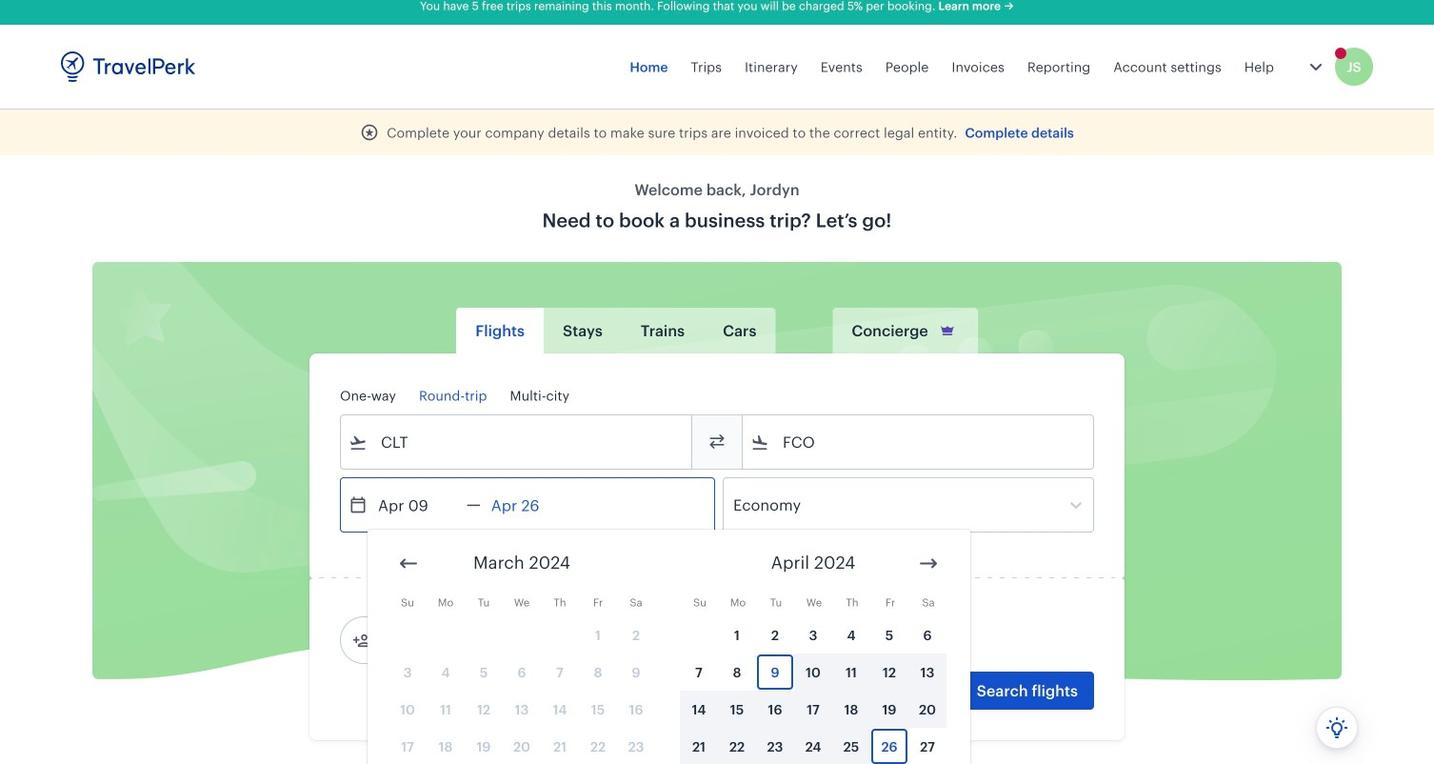 Task type: locate. For each thing, give the bounding box(es) containing it.
Return text field
[[481, 478, 580, 532]]

calendar application
[[368, 530, 1435, 764]]

From search field
[[368, 427, 667, 457]]



Task type: describe. For each thing, give the bounding box(es) containing it.
Add first traveler search field
[[372, 625, 570, 655]]

To search field
[[770, 427, 1069, 457]]

move backward to switch to the previous month. image
[[397, 552, 420, 575]]

move forward to switch to the next month. image
[[917, 552, 940, 575]]

Depart text field
[[368, 478, 467, 532]]



